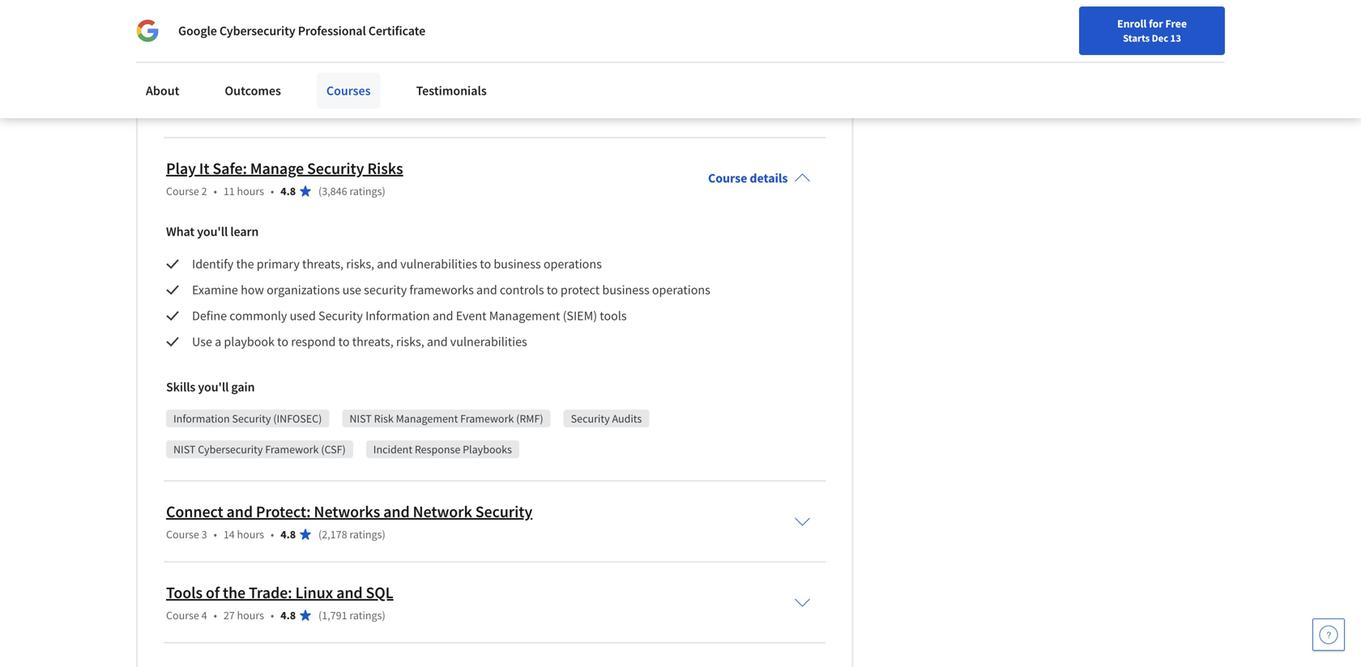 Task type: locate. For each thing, give the bounding box(es) containing it.
vulnerabilities up the frameworks
[[400, 256, 477, 272]]

• right 2
[[214, 184, 217, 199]]

vulnerabilities
[[400, 256, 477, 272], [450, 334, 527, 350]]

and up event
[[477, 282, 497, 298]]

hours right 14
[[237, 528, 264, 542]]

the up the 'how'
[[236, 256, 254, 272]]

3 ratings from the top
[[350, 609, 382, 623]]

1 vertical spatial threats,
[[352, 334, 394, 350]]

0 horizontal spatial information
[[173, 412, 230, 426]]

outcomes
[[225, 83, 281, 99]]

cybersecurity for nist
[[198, 443, 263, 457]]

2 skills you'll gain from the top
[[166, 379, 255, 396]]

nist
[[350, 412, 372, 426], [173, 443, 196, 457]]

4.8 down tools of the trade: linux and sql link
[[281, 609, 296, 623]]

to up examine how organizations use security frameworks and controls to protect business operations
[[480, 256, 491, 272]]

what you'll learn
[[166, 224, 259, 240]]

examine
[[192, 282, 238, 298]]

information security (infosec)
[[173, 412, 322, 426]]

to
[[480, 256, 491, 272], [547, 282, 558, 298], [277, 334, 289, 350], [338, 334, 350, 350]]

tools
[[166, 583, 203, 604]]

cybersecurity down "information security (infosec)"
[[198, 443, 263, 457]]

business up controls
[[494, 256, 541, 272]]

0 horizontal spatial operations
[[544, 256, 602, 272]]

( 3,846 ratings )
[[319, 184, 386, 199]]

0 vertical spatial nist
[[350, 412, 372, 426]]

0 vertical spatial cybersecurity
[[220, 23, 296, 39]]

2 vertical spatial ratings
[[350, 609, 382, 623]]

1 vertical spatial skills
[[166, 379, 196, 396]]

2 vertical spatial 4.8
[[281, 609, 296, 623]]

1 4.8 from the top
[[281, 184, 296, 199]]

course left 4
[[166, 609, 199, 623]]

1 vertical spatial (
[[319, 528, 322, 542]]

for
[[1149, 16, 1164, 31]]

course left 2
[[166, 184, 199, 199]]

4.8 for trade:
[[281, 609, 296, 623]]

1,791
[[322, 609, 347, 623]]

1 horizontal spatial nist
[[350, 412, 372, 426]]

1 skills you'll gain from the top
[[166, 36, 255, 52]]

1 gain from the top
[[231, 36, 255, 52]]

courses
[[327, 83, 371, 99]]

course left "details"
[[708, 170, 748, 187]]

2 ( from the top
[[319, 528, 322, 542]]

and right networks in the left of the page
[[383, 502, 410, 523]]

0 vertical spatial you'll
[[198, 36, 229, 52]]

incident response playbooks
[[373, 443, 512, 457]]

linux
[[295, 583, 333, 604]]

2 ) from the top
[[382, 528, 386, 542]]

0 horizontal spatial management
[[396, 412, 458, 426]]

ratings down 'sql'
[[350, 609, 382, 623]]

framework
[[460, 412, 514, 426], [265, 443, 319, 457]]

google
[[178, 23, 217, 39]]

1 horizontal spatial management
[[489, 308, 560, 324]]

the right of
[[223, 583, 246, 604]]

2 vertical spatial (
[[319, 609, 322, 623]]

it
[[199, 159, 209, 179]]

1 vertical spatial 4.8
[[281, 528, 296, 542]]

course for connect and protect: networks and network security
[[166, 528, 199, 542]]

gain right the 'google'
[[231, 36, 255, 52]]

) down connect and protect: networks and network security at the bottom left
[[382, 528, 386, 542]]

1 ) from the top
[[382, 184, 386, 199]]

1 vertical spatial )
[[382, 528, 386, 542]]

4
[[201, 609, 207, 623]]

3 ) from the top
[[382, 609, 386, 623]]

1 horizontal spatial network
[[413, 502, 472, 523]]

you'll up outcomes
[[198, 36, 229, 52]]

learn
[[961, 51, 989, 66]]

threats, down define commonly used security information and event management (siem) tools
[[352, 334, 394, 350]]

(
[[319, 184, 322, 199], [319, 528, 322, 542], [319, 609, 322, 623]]

2 ratings from the top
[[350, 528, 382, 542]]

ratings
[[350, 184, 382, 199], [350, 528, 382, 542], [350, 609, 382, 623]]

1 ( from the top
[[319, 184, 322, 199]]

0 vertical spatial risks,
[[346, 256, 374, 272]]

1 vertical spatial risks,
[[396, 334, 424, 350]]

2 skills from the top
[[166, 379, 196, 396]]

the
[[236, 256, 254, 272], [223, 583, 246, 604]]

framework up playbooks
[[460, 412, 514, 426]]

0 vertical spatial hours
[[237, 184, 264, 199]]

) down risks
[[382, 184, 386, 199]]

0 vertical spatial 4.8
[[281, 184, 296, 199]]

gain up "information security (infosec)"
[[231, 379, 255, 396]]

course for play it safe: manage security risks
[[166, 184, 199, 199]]

hours right the '27' at left
[[237, 609, 264, 623]]

1
[[1157, 13, 1162, 26]]

3 ( from the top
[[319, 609, 322, 623]]

( 2,178 ratings )
[[319, 528, 386, 542]]

1 vertical spatial vulnerabilities
[[450, 334, 527, 350]]

and
[[377, 256, 398, 272], [477, 282, 497, 298], [433, 308, 453, 324], [427, 334, 448, 350], [227, 502, 253, 523], [383, 502, 410, 523], [336, 583, 363, 604]]

security up the nist cybersecurity framework (csf)
[[232, 412, 271, 426]]

event
[[456, 308, 487, 324]]

help center image
[[1319, 626, 1339, 645]]

0 vertical spatial ratings
[[350, 184, 382, 199]]

management up response on the left bottom of the page
[[396, 412, 458, 426]]

1 vertical spatial nist
[[173, 443, 196, 457]]

0 vertical spatial gain
[[231, 36, 255, 52]]

skills you'll gain
[[166, 36, 255, 52], [166, 379, 255, 396]]

ratings down risks
[[350, 184, 382, 199]]

3 hours from the top
[[237, 609, 264, 623]]

organizations
[[267, 282, 340, 298]]

1 hours from the top
[[237, 184, 264, 199]]

business up tools
[[602, 282, 650, 298]]

1 horizontal spatial risks,
[[396, 334, 424, 350]]

) for and
[[382, 609, 386, 623]]

management
[[489, 308, 560, 324], [396, 412, 458, 426]]

cybersecurity
[[220, 23, 296, 39], [198, 443, 263, 457]]

( down networks in the left of the page
[[319, 528, 322, 542]]

nist for nist cybersecurity framework (csf)
[[173, 443, 196, 457]]

11
[[224, 184, 235, 199]]

operations
[[544, 256, 602, 272], [652, 282, 711, 298]]

nist risk management framework (rmf)
[[350, 412, 544, 426]]

2 gain from the top
[[231, 379, 255, 396]]

1 vertical spatial management
[[396, 412, 458, 426]]

3 4.8 from the top
[[281, 609, 296, 623]]

1 vertical spatial gain
[[231, 379, 255, 396]]

free
[[1166, 16, 1187, 31]]

course
[[708, 170, 748, 187], [166, 184, 199, 199], [166, 528, 199, 542], [166, 609, 199, 623]]

about
[[146, 83, 179, 99]]

0 vertical spatial framework
[[460, 412, 514, 426]]

security down playbooks
[[476, 502, 533, 523]]

frameworks
[[410, 282, 474, 298]]

trade:
[[249, 583, 292, 604]]

information
[[366, 308, 430, 324], [173, 412, 230, 426]]

risks, down define commonly used security information and event management (siem) tools
[[396, 334, 424, 350]]

2 4.8 from the top
[[281, 528, 296, 542]]

use a playbook to respond to threats, risks, and vulnerabilities
[[192, 334, 527, 350]]

skills down use
[[166, 379, 196, 396]]

1 button
[[1130, 11, 1175, 49]]

networks
[[314, 502, 380, 523]]

play it safe: manage security risks link
[[166, 159, 403, 179]]

0 vertical spatial network
[[292, 68, 332, 83]]

skills
[[166, 36, 196, 52], [166, 379, 196, 396]]

1 skills from the top
[[166, 36, 196, 52]]

0 vertical spatial skills
[[166, 36, 196, 52]]

1 vertical spatial skills you'll gain
[[166, 379, 255, 396]]

starts
[[1123, 32, 1150, 45]]

learn more button
[[961, 50, 1017, 67]]

1 vertical spatial information
[[173, 412, 230, 426]]

0 horizontal spatial nist
[[173, 443, 196, 457]]

2 vertical spatial hours
[[237, 609, 264, 623]]

threats, up organizations
[[302, 256, 344, 272]]

network
[[292, 68, 332, 83], [413, 502, 472, 523]]

27
[[224, 609, 235, 623]]

incident
[[373, 443, 413, 457]]

1 vertical spatial hours
[[237, 528, 264, 542]]

2 vertical spatial you'll
[[198, 379, 229, 396]]

1 vertical spatial operations
[[652, 282, 711, 298]]

security up 3,846
[[307, 159, 364, 179]]

1 horizontal spatial threats,
[[352, 334, 394, 350]]

4.8 down protect:
[[281, 528, 296, 542]]

you'll down a
[[198, 379, 229, 396]]

hours for the
[[237, 609, 264, 623]]

management down controls
[[489, 308, 560, 324]]

None search field
[[231, 10, 620, 43]]

0 vertical spatial threats,
[[302, 256, 344, 272]]

skills right google icon
[[166, 36, 196, 52]]

nist up connect
[[173, 443, 196, 457]]

ratings down connect and protect: networks and network security at the bottom left
[[350, 528, 382, 542]]

you'll left learn
[[197, 224, 228, 240]]

information up the nist cybersecurity framework (csf)
[[173, 412, 230, 426]]

course 4 • 27 hours •
[[166, 609, 274, 623]]

skills you'll gain up outcomes
[[166, 36, 255, 52]]

security
[[335, 68, 374, 83], [307, 159, 364, 179], [319, 308, 363, 324], [232, 412, 271, 426], [571, 412, 610, 426], [476, 502, 533, 523]]

hours
[[237, 184, 264, 199], [237, 528, 264, 542], [237, 609, 264, 623]]

( down linux
[[319, 609, 322, 623]]

1 vertical spatial framework
[[265, 443, 319, 457]]

learn more
[[961, 51, 1017, 66]]

0 vertical spatial management
[[489, 308, 560, 324]]

1 vertical spatial cybersecurity
[[198, 443, 263, 457]]

tools of the trade: linux and sql link
[[166, 583, 394, 604]]

( for manage
[[319, 184, 322, 199]]

nist left risk
[[350, 412, 372, 426]]

0 horizontal spatial network
[[292, 68, 332, 83]]

course for tools of the trade: linux and sql
[[166, 609, 199, 623]]

1 ratings from the top
[[350, 184, 382, 199]]

network down google cybersecurity professional certificate
[[292, 68, 332, 83]]

network down incident response playbooks
[[413, 502, 472, 523]]

vulnerabilities down event
[[450, 334, 527, 350]]

you'll for network
[[198, 36, 229, 52]]

framework down (infosec)
[[265, 443, 319, 457]]

gain
[[231, 36, 255, 52], [231, 379, 255, 396]]

1 horizontal spatial information
[[366, 308, 430, 324]]

security down "use"
[[319, 308, 363, 324]]

0 vertical spatial vulnerabilities
[[400, 256, 477, 272]]

0 vertical spatial )
[[382, 184, 386, 199]]

you'll for information
[[198, 379, 229, 396]]

0 vertical spatial skills you'll gain
[[166, 36, 255, 52]]

( down play it safe: manage security risks link
[[319, 184, 322, 199]]

1 horizontal spatial business
[[602, 282, 650, 298]]

cybersecurity right the 'google'
[[220, 23, 296, 39]]

1 vertical spatial ratings
[[350, 528, 382, 542]]

tools
[[600, 308, 627, 324]]

0 horizontal spatial threats,
[[302, 256, 344, 272]]

course left 3
[[166, 528, 199, 542]]

4.8
[[281, 184, 296, 199], [281, 528, 296, 542], [281, 609, 296, 623]]

3,846
[[322, 184, 347, 199]]

skills you'll gain down a
[[166, 379, 255, 396]]

•
[[214, 184, 217, 199], [271, 184, 274, 199], [214, 528, 217, 542], [271, 528, 274, 542], [214, 609, 217, 623], [271, 609, 274, 623]]

google image
[[136, 19, 159, 42]]

skills for network
[[166, 36, 196, 52]]

2 hours from the top
[[237, 528, 264, 542]]

security
[[364, 282, 407, 298]]

english
[[1051, 18, 1090, 34]]

)
[[382, 184, 386, 199], [382, 528, 386, 542], [382, 609, 386, 623]]

0 vertical spatial business
[[494, 256, 541, 272]]

protect:
[[256, 502, 311, 523]]

) for network
[[382, 528, 386, 542]]

risks, up "use"
[[346, 256, 374, 272]]

information down the security
[[366, 308, 430, 324]]

play
[[166, 159, 196, 179]]

skills for information
[[166, 379, 196, 396]]

0 vertical spatial (
[[319, 184, 322, 199]]

2 vertical spatial )
[[382, 609, 386, 623]]

) down 'sql'
[[382, 609, 386, 623]]

dec
[[1152, 32, 1169, 45]]

playbooks
[[463, 443, 512, 457]]

• down manage on the top left of the page
[[271, 184, 274, 199]]

4.8 down play it safe: manage security risks
[[281, 184, 296, 199]]

hours right 11
[[237, 184, 264, 199]]

(rmf)
[[516, 412, 544, 426]]

professional
[[298, 23, 366, 39]]

• down protect:
[[271, 528, 274, 542]]

safe:
[[213, 159, 247, 179]]

and up 14
[[227, 502, 253, 523]]



Task type: vqa. For each thing, say whether or not it's contained in the screenshot.
topmost Python
no



Task type: describe. For each thing, give the bounding box(es) containing it.
tools of the trade: linux and sql
[[166, 583, 394, 604]]

to right respond
[[338, 334, 350, 350]]

details
[[750, 170, 788, 187]]

sql
[[366, 583, 394, 604]]

play it safe: manage security risks
[[166, 159, 403, 179]]

to left protect
[[547, 282, 558, 298]]

nist for nist risk management framework (rmf)
[[350, 412, 372, 426]]

used
[[290, 308, 316, 324]]

course details
[[708, 170, 788, 187]]

learn
[[230, 224, 259, 240]]

audits
[[612, 412, 642, 426]]

a
[[215, 334, 221, 350]]

0 horizontal spatial risks,
[[346, 256, 374, 272]]

gain for network
[[231, 36, 255, 52]]

connect
[[166, 502, 223, 523]]

enroll for free starts dec 13
[[1118, 16, 1187, 45]]

nist cybersecurity framework (csf)
[[173, 443, 346, 457]]

identify the primary threats, risks, and vulnerabilities to business operations
[[192, 256, 602, 272]]

(csf)
[[321, 443, 346, 457]]

examine how organizations use security frameworks and controls to protect business operations
[[192, 282, 711, 298]]

ratings for linux
[[350, 609, 382, 623]]

course 3 • 14 hours •
[[166, 528, 274, 542]]

and down define commonly used security information and event management (siem) tools
[[427, 334, 448, 350]]

enroll
[[1118, 16, 1147, 31]]

1 vertical spatial network
[[413, 502, 472, 523]]

course 2 • 11 hours •
[[166, 184, 274, 199]]

manage
[[250, 159, 304, 179]]

and down the frameworks
[[433, 308, 453, 324]]

use
[[192, 334, 212, 350]]

gain for information
[[231, 379, 255, 396]]

0 vertical spatial information
[[366, 308, 430, 324]]

ratings for and
[[350, 528, 382, 542]]

3
[[201, 528, 207, 542]]

0 vertical spatial the
[[236, 256, 254, 272]]

network security
[[292, 68, 374, 83]]

what
[[166, 224, 195, 240]]

1 horizontal spatial operations
[[652, 282, 711, 298]]

(siem)
[[563, 308, 597, 324]]

of
[[206, 583, 220, 604]]

risks
[[367, 159, 403, 179]]

security down professional
[[335, 68, 374, 83]]

cybersecurity for google
[[220, 23, 296, 39]]

show notifications image
[[1143, 20, 1162, 40]]

connect and protect: networks and network security link
[[166, 502, 533, 523]]

1 vertical spatial the
[[223, 583, 246, 604]]

4.8 for manage
[[281, 184, 296, 199]]

0 horizontal spatial framework
[[265, 443, 319, 457]]

respond
[[291, 334, 336, 350]]

define commonly used security information and event management (siem) tools
[[192, 308, 627, 324]]

identify
[[192, 256, 234, 272]]

skills you'll gain for information
[[166, 379, 255, 396]]

skills you'll gain for network
[[166, 36, 255, 52]]

• right 3
[[214, 528, 217, 542]]

english button
[[1021, 0, 1119, 53]]

4.8 for networks
[[281, 528, 296, 542]]

2
[[201, 184, 207, 199]]

testimonials
[[416, 83, 487, 99]]

about link
[[136, 73, 189, 109]]

0 horizontal spatial business
[[494, 256, 541, 272]]

1 vertical spatial you'll
[[197, 224, 228, 240]]

more
[[991, 51, 1017, 66]]

security left audits
[[571, 412, 610, 426]]

1 vertical spatial business
[[602, 282, 650, 298]]

14
[[224, 528, 235, 542]]

protect
[[561, 282, 600, 298]]

to left respond
[[277, 334, 289, 350]]

1 horizontal spatial framework
[[460, 412, 514, 426]]

primary
[[257, 256, 300, 272]]

google cybersecurity professional certificate
[[178, 23, 426, 39]]

testimonials link
[[407, 73, 497, 109]]

course inside 'dropdown button'
[[708, 170, 748, 187]]

course details button
[[695, 148, 824, 209]]

hours for safe:
[[237, 184, 264, 199]]

• right 4
[[214, 609, 217, 623]]

outcomes link
[[215, 73, 291, 109]]

connect and protect: networks and network security
[[166, 502, 533, 523]]

courses link
[[317, 73, 381, 109]]

certificate
[[369, 23, 426, 39]]

2,178
[[322, 528, 347, 542]]

commonly
[[230, 308, 287, 324]]

( 1,791 ratings )
[[319, 609, 386, 623]]

how
[[241, 282, 264, 298]]

( for networks
[[319, 528, 322, 542]]

playbook
[[224, 334, 275, 350]]

controls
[[500, 282, 544, 298]]

( for trade:
[[319, 609, 322, 623]]

hours for protect:
[[237, 528, 264, 542]]

risk
[[374, 412, 394, 426]]

13
[[1171, 32, 1182, 45]]

• down trade: at the bottom of the page
[[271, 609, 274, 623]]

(infosec)
[[273, 412, 322, 426]]

and up the security
[[377, 256, 398, 272]]

) for risks
[[382, 184, 386, 199]]

define
[[192, 308, 227, 324]]

response
[[415, 443, 461, 457]]

and up ( 1,791 ratings )
[[336, 583, 363, 604]]

use
[[343, 282, 361, 298]]

0 vertical spatial operations
[[544, 256, 602, 272]]

ratings for security
[[350, 184, 382, 199]]



